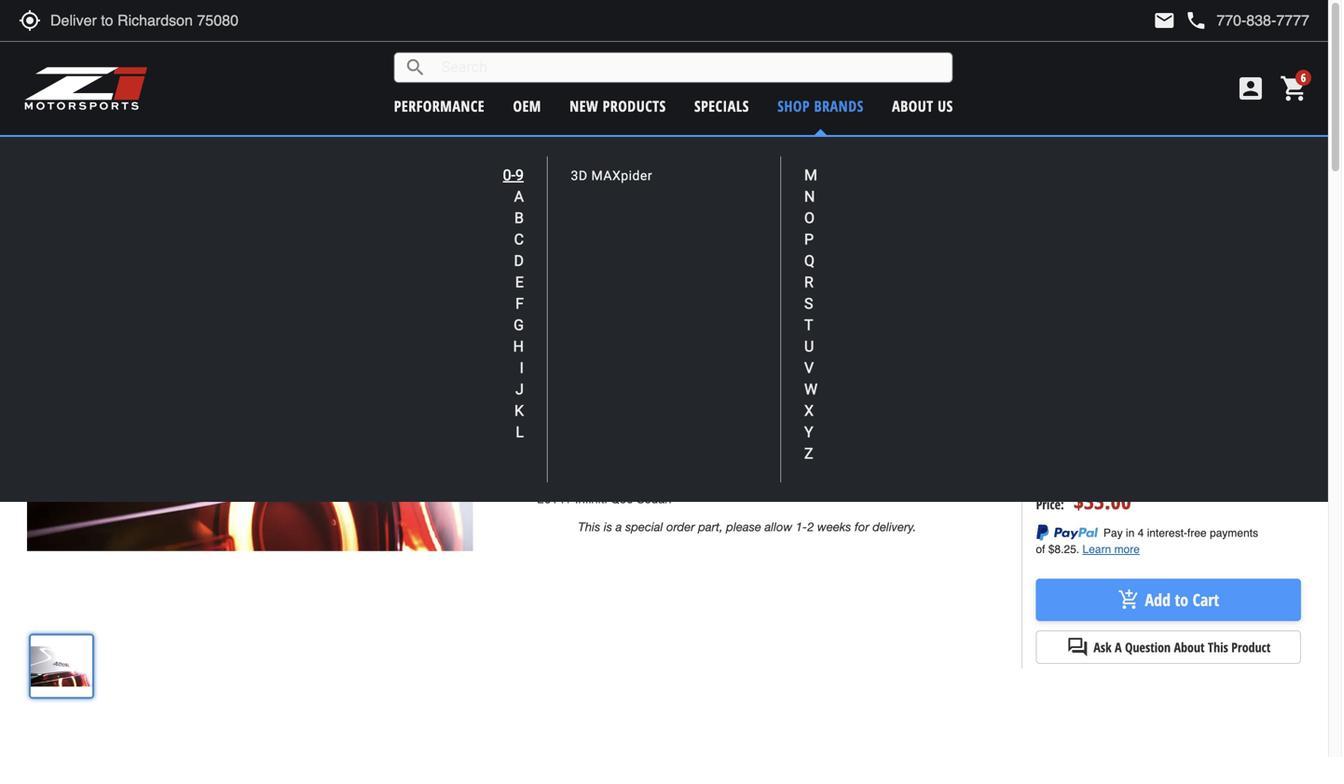 Task type: locate. For each thing, give the bounding box(es) containing it.
1 horizontal spatial q50
[[611, 492, 633, 507]]

0 horizontal spatial the
[[711, 399, 732, 413]]

0 vertical spatial q50
[[536, 212, 573, 246]]

400r down jdm
[[832, 380, 860, 395]]

red
[[579, 212, 614, 246], [521, 399, 543, 413]]

0 vertical spatial a
[[500, 436, 507, 451]]

q50 inside oem q50 red sport / skyline 400r rear trunk emblem star star star brand: infiniti fits models:
[[536, 212, 573, 246]]

about right question
[[1174, 639, 1205, 657]]

found down the equipped
[[579, 399, 611, 413]]

0 vertical spatial r
[[805, 274, 814, 291]]

q50 right b
[[536, 212, 573, 246]]

m
[[805, 166, 818, 184]]

shop brands link
[[778, 96, 864, 116]]

a up b
[[514, 188, 524, 206]]

1 horizontal spatial is
[[604, 520, 613, 535]]

the up car
[[711, 399, 732, 413]]

oem inside oem q50 red sport / skyline 400r rear trunk emblem star star star brand: infiniti fits models:
[[486, 212, 530, 246]]

mail
[[1154, 9, 1176, 32]]

infiniti
[[523, 274, 558, 291], [575, 492, 607, 507]]

on up had
[[963, 399, 977, 413]]

0 vertical spatial found
[[576, 361, 607, 376]]

1-
[[796, 520, 808, 535]]

3 star from the left
[[542, 250, 561, 269]]

0 horizontal spatial q50
[[536, 212, 573, 246]]

r down the us
[[644, 417, 652, 432]]

r
[[805, 274, 814, 291], [644, 417, 652, 432]]

a inside 0-9 a b c d e f g h i j k l
[[514, 188, 524, 206]]

a right ask
[[1115, 639, 1122, 657]]

the left "le"
[[825, 417, 842, 432]]

nissan
[[866, 361, 902, 376]]

o
[[805, 209, 815, 227]]

the
[[628, 361, 645, 376], [716, 361, 733, 376], [653, 380, 670, 395], [500, 399, 518, 413], [627, 399, 644, 413], [500, 417, 518, 432], [825, 417, 842, 432]]

1 horizontal spatial to
[[1175, 589, 1189, 612]]

star
[[505, 250, 524, 269], [524, 250, 542, 269], [542, 250, 561, 269]]

ask
[[1094, 639, 1112, 657]]

q50
[[536, 212, 573, 246], [611, 492, 633, 507]]

skyline up ready
[[551, 417, 590, 432]]

to right the add
[[1175, 589, 1189, 612]]

oem for oem
[[513, 96, 542, 116]]

this inside question_answer ask a question about this product
[[1208, 639, 1229, 657]]

1 vertical spatial oem
[[486, 212, 530, 246]]

is down 2014+ infiniti q50 sedan
[[604, 520, 613, 535]]

400r down w
[[792, 399, 820, 413]]

f
[[516, 295, 524, 313]]

the down 2020+
[[808, 380, 828, 395]]

used
[[882, 399, 909, 413]]

0 horizontal spatial r
[[644, 417, 652, 432]]

0 horizontal spatial to
[[977, 380, 988, 395]]

2014+
[[538, 492, 572, 507]]

sport down models
[[546, 399, 576, 413]]

on up the equipped
[[611, 361, 624, 376]]

1997
[[521, 417, 548, 432]]

2 horizontal spatial on
[[963, 399, 977, 413]]

1 horizontal spatial a
[[1115, 639, 1122, 657]]

phone
[[1185, 9, 1208, 32]]

sport
[[620, 212, 670, 246], [546, 399, 576, 413]]

mail phone
[[1154, 9, 1208, 32]]

oem up d
[[486, 212, 530, 246]]

1 horizontal spatial infiniti
[[575, 492, 607, 507]]

1 vertical spatial was
[[737, 417, 759, 432]]

is
[[564, 361, 573, 376], [863, 380, 872, 395], [604, 520, 613, 535]]

0 horizontal spatial infiniti
[[523, 274, 558, 291]]

a for question_answer
[[1115, 639, 1122, 657]]

0 vertical spatial red
[[579, 212, 614, 246]]

us
[[938, 96, 953, 116]]

this badge is found on the right side of the trunk on all 2020+ jdm nissan skyline (infiniti q50) models equipped with the 400hp vr30 powertrain. the 400r is japans equivalent to the red sport found in the us market. the legendary 400r name was used originally on the 1997 skyline (r33) gt-r 400r. this car was inspired by the le mans gt cars and had a track ready 400hp engine.
[[500, 361, 988, 451]]

0 vertical spatial 400r
[[766, 212, 811, 246]]

is down nissan
[[863, 380, 872, 395]]

add_shopping_cart
[[1118, 589, 1141, 612]]

order
[[667, 520, 695, 535]]

a left l
[[500, 436, 507, 451]]

0 horizontal spatial a
[[500, 436, 507, 451]]

(change model) link
[[742, 145, 826, 163]]

trunk
[[736, 361, 764, 376]]

0 vertical spatial a
[[514, 188, 524, 206]]

red down 3d maxpider
[[579, 212, 614, 246]]

1 vertical spatial sport
[[546, 399, 576, 413]]

jdm
[[837, 361, 862, 376]]

sport inside oem q50 red sport / skyline 400r rear trunk emblem star star star brand: infiniti fits models:
[[620, 212, 670, 246]]

3d maxpider link
[[571, 168, 653, 183]]

a inside question_answer ask a question about this product
[[1115, 639, 1122, 657]]

skyline up equivalent
[[906, 361, 945, 376]]

z
[[805, 445, 814, 463]]

0 horizontal spatial sport
[[546, 399, 576, 413]]

0 horizontal spatial was
[[737, 417, 759, 432]]

0 vertical spatial infiniti
[[523, 274, 558, 291]]

sport inside this badge is found on the right side of the trunk on all 2020+ jdm nissan skyline (infiniti q50) models equipped with the 400hp vr30 powertrain. the 400r is japans equivalent to the red sport found in the us market. the legendary 400r name was used originally on the 1997 skyline (r33) gt-r 400r. this car was inspired by the le mans gt cars and had a track ready 400hp engine.
[[546, 399, 576, 413]]

0 vertical spatial was
[[857, 399, 879, 413]]

was
[[857, 399, 879, 413], [737, 417, 759, 432]]

2 horizontal spatial skyline
[[906, 361, 945, 376]]

1 horizontal spatial skyline
[[692, 212, 760, 246]]

this up 'q50)'
[[500, 361, 523, 376]]

2 horizontal spatial is
[[863, 380, 872, 395]]

400r inside oem q50 red sport / skyline 400r rear trunk emblem star star star brand: infiniti fits models:
[[766, 212, 811, 246]]

about
[[892, 96, 934, 116], [1174, 639, 1205, 657]]

q50 left sedan
[[611, 492, 633, 507]]

1 vertical spatial about
[[1174, 639, 1205, 657]]

car
[[717, 417, 734, 432]]

the down 'q50)'
[[500, 399, 518, 413]]

oem link
[[513, 96, 542, 116]]

1 vertical spatial q50
[[611, 492, 633, 507]]

0 vertical spatial sport
[[620, 212, 670, 246]]

q
[[805, 252, 815, 270]]

red inside this badge is found on the right side of the trunk on all 2020+ jdm nissan skyline (infiniti q50) models equipped with the 400hp vr30 powertrain. the 400r is japans equivalent to the red sport found in the us market. the legendary 400r name was used originally on the 1997 skyline (r33) gt-r 400r. this car was inspired by the le mans gt cars and had a track ready 400hp engine.
[[521, 399, 543, 413]]

was up mans
[[857, 399, 879, 413]]

0 horizontal spatial red
[[521, 399, 543, 413]]

s
[[805, 295, 813, 313]]

0 horizontal spatial about
[[892, 96, 934, 116]]

side
[[676, 361, 698, 376]]

this left car
[[691, 417, 714, 432]]

0 vertical spatial is
[[564, 361, 573, 376]]

this left product
[[1208, 639, 1229, 657]]

fits
[[486, 298, 504, 316]]

c
[[514, 231, 524, 248]]

z1 motorsports logo image
[[23, 65, 149, 112]]

search
[[404, 56, 427, 79]]

shop
[[778, 96, 810, 116]]

cart
[[1193, 589, 1220, 612]]

about left us
[[892, 96, 934, 116]]

1 horizontal spatial about
[[1174, 639, 1205, 657]]

r inside this badge is found on the right side of the trunk on all 2020+ jdm nissan skyline (infiniti q50) models equipped with the 400hp vr30 powertrain. the 400r is japans equivalent to the red sport found in the us market. the legendary 400r name was used originally on the 1997 skyline (r33) gt-r 400r. this car was inspired by the le mans gt cars and had a track ready 400hp engine.
[[644, 417, 652, 432]]

mail link
[[1154, 9, 1176, 32]]

price: $33.00
[[1036, 486, 1132, 516]]

400r up q
[[766, 212, 811, 246]]

infiniti up models:
[[523, 274, 558, 291]]

is right badge
[[564, 361, 573, 376]]

red up 1997
[[521, 399, 543, 413]]

1 horizontal spatial sport
[[620, 212, 670, 246]]

model)
[[788, 145, 826, 163]]

oem left 'new'
[[513, 96, 542, 116]]

1 vertical spatial red
[[521, 399, 543, 413]]

0 vertical spatial oem
[[513, 96, 542, 116]]

1 horizontal spatial a
[[616, 520, 622, 535]]

g
[[514, 317, 524, 334]]

1 horizontal spatial red
[[579, 212, 614, 246]]

to down (infiniti
[[977, 380, 988, 395]]

(change
[[742, 145, 785, 163]]

sport left /
[[620, 212, 670, 246]]

0 horizontal spatial a
[[514, 188, 524, 206]]

right
[[648, 361, 672, 376]]

y
[[805, 424, 814, 441]]

1 vertical spatial is
[[863, 380, 872, 395]]

1 vertical spatial 400r
[[832, 380, 860, 395]]

r up s
[[805, 274, 814, 291]]

u
[[805, 338, 814, 356]]

w
[[805, 381, 818, 399]]

originally
[[912, 399, 960, 413]]

weeks
[[818, 520, 852, 535]]

allow
[[765, 520, 793, 535]]

on left all
[[767, 361, 781, 376]]

400hp
[[574, 436, 611, 451]]

infiniti right the 2014+ at the left bottom of the page
[[575, 492, 607, 507]]

d
[[514, 252, 524, 270]]

on
[[611, 361, 624, 376], [767, 361, 781, 376], [963, 399, 977, 413]]

1 horizontal spatial r
[[805, 274, 814, 291]]

equipped
[[573, 380, 624, 395]]

gt-
[[625, 417, 644, 432]]

a left 'special'
[[616, 520, 622, 535]]

0 vertical spatial skyline
[[692, 212, 760, 246]]

new
[[570, 96, 599, 116]]

l
[[516, 424, 524, 441]]

0 vertical spatial to
[[977, 380, 988, 395]]

price:
[[1036, 496, 1065, 514]]

0 horizontal spatial is
[[564, 361, 573, 376]]

1 vertical spatial a
[[1115, 639, 1122, 657]]

oem q50 red sport / skyline 400r rear trunk emblem star star star brand: infiniti fits models:
[[486, 212, 1003, 316]]

1 vertical spatial r
[[644, 417, 652, 432]]

about inside question_answer ask a question about this product
[[1174, 639, 1205, 657]]

to
[[977, 380, 988, 395], [1175, 589, 1189, 612]]

found up the equipped
[[576, 361, 607, 376]]

oem for oem q50 red sport / skyline 400r rear trunk emblem star star star brand: infiniti fits models:
[[486, 212, 530, 246]]

was right car
[[737, 417, 759, 432]]

the right of
[[716, 361, 733, 376]]

skyline right /
[[692, 212, 760, 246]]

h
[[513, 338, 524, 356]]

q50)
[[500, 380, 526, 395]]

0 vertical spatial the
[[808, 380, 828, 395]]

3d maxpider
[[571, 168, 653, 183]]

a
[[514, 188, 524, 206], [1115, 639, 1122, 657]]

le
[[846, 417, 859, 432]]

add
[[1145, 589, 1171, 612]]

2 vertical spatial skyline
[[551, 417, 590, 432]]

sedan
[[637, 492, 672, 507]]



Task type: vqa. For each thing, say whether or not it's contained in the screenshot.
Official Rules. link
no



Task type: describe. For each thing, give the bounding box(es) containing it.
had
[[965, 417, 986, 432]]

mans
[[862, 417, 892, 432]]

powertrain.
[[744, 380, 805, 395]]

the right in
[[627, 399, 644, 413]]

1 vertical spatial a
[[616, 520, 622, 535]]

new products link
[[570, 96, 666, 116]]

account_box link
[[1232, 74, 1271, 103]]

for
[[855, 520, 870, 535]]

400r.
[[656, 417, 688, 432]]

shopping_cart link
[[1275, 74, 1310, 103]]

please
[[727, 520, 762, 535]]

the up 'track' at left bottom
[[500, 417, 518, 432]]

1 vertical spatial skyline
[[906, 361, 945, 376]]

phone link
[[1185, 9, 1310, 32]]

delivery.
[[873, 520, 917, 535]]

1 vertical spatial to
[[1175, 589, 1189, 612]]

cars
[[915, 417, 938, 432]]

i
[[520, 359, 524, 377]]

track
[[510, 436, 537, 451]]

products
[[603, 96, 666, 116]]

v
[[805, 359, 814, 377]]

name
[[824, 399, 854, 413]]

models
[[530, 380, 569, 395]]

add_shopping_cart add to cart
[[1118, 589, 1220, 612]]

0 vertical spatial about
[[892, 96, 934, 116]]

brand:
[[486, 274, 520, 291]]

1 horizontal spatial on
[[767, 361, 781, 376]]

by
[[809, 417, 822, 432]]

ready
[[541, 436, 571, 451]]

market.
[[667, 399, 708, 413]]

equivalent
[[918, 380, 974, 395]]

us
[[647, 399, 664, 413]]

r inside m n o p q r s t u v w x y z
[[805, 274, 814, 291]]

the down the right
[[653, 380, 670, 395]]

0-
[[503, 166, 516, 184]]

question_answer
[[1067, 637, 1089, 659]]

k
[[515, 402, 524, 420]]

/
[[676, 212, 686, 246]]

1 vertical spatial infiniti
[[575, 492, 607, 507]]

1 horizontal spatial was
[[857, 399, 879, 413]]

shop brands
[[778, 96, 864, 116]]

2020+
[[799, 361, 834, 376]]

this down 2014+ infiniti q50 sedan
[[578, 520, 601, 535]]

performance link
[[394, 96, 485, 116]]

gt
[[896, 417, 912, 432]]

0 horizontal spatial skyline
[[551, 417, 590, 432]]

j
[[516, 381, 524, 399]]

special
[[626, 520, 663, 535]]

badge
[[526, 361, 561, 376]]

specials link
[[695, 96, 749, 116]]

$33.00
[[1074, 486, 1132, 516]]

2 vertical spatial is
[[604, 520, 613, 535]]

about us
[[892, 96, 953, 116]]

1 vertical spatial found
[[579, 399, 611, 413]]

skyline inside oem q50 red sport / skyline 400r rear trunk emblem star star star brand: infiniti fits models:
[[692, 212, 760, 246]]

this is a special order part, please allow 1-2 weeks for delivery.
[[578, 520, 917, 535]]

infiniti link
[[523, 274, 558, 291]]

trunk
[[866, 212, 920, 246]]

legendary
[[735, 399, 788, 413]]

part,
[[698, 520, 723, 535]]

1 vertical spatial the
[[711, 399, 732, 413]]

p
[[805, 231, 814, 248]]

Search search field
[[427, 53, 953, 82]]

9
[[516, 166, 524, 184]]

account_box
[[1236, 74, 1266, 103]]

about us link
[[892, 96, 953, 116]]

to inside this badge is found on the right side of the trunk on all 2020+ jdm nissan skyline (infiniti q50) models equipped with the 400hp vr30 powertrain. the 400r is japans equivalent to the red sport found in the us market. the legendary 400r name was used originally on the 1997 skyline (r33) gt-r 400r. this car was inspired by the le mans gt cars and had a track ready 400hp engine.
[[977, 380, 988, 395]]

inspired
[[762, 417, 805, 432]]

my_location
[[19, 9, 41, 32]]

2 star from the left
[[524, 250, 542, 269]]

infiniti inside oem q50 red sport / skyline 400r rear trunk emblem star star star brand: infiniti fits models:
[[523, 274, 558, 291]]

a for 0-
[[514, 188, 524, 206]]

all
[[784, 361, 796, 376]]

0 horizontal spatial on
[[611, 361, 624, 376]]

(r33)
[[593, 417, 621, 432]]

maxpider
[[592, 168, 653, 183]]

question_answer ask a question about this product
[[1067, 637, 1271, 659]]

new products
[[570, 96, 666, 116]]

2 vertical spatial 400r
[[792, 399, 820, 413]]

2
[[808, 520, 814, 535]]

emblem
[[926, 212, 1003, 246]]

shopping_cart
[[1280, 74, 1310, 103]]

specials
[[695, 96, 749, 116]]

1 star from the left
[[505, 250, 524, 269]]

3d
[[571, 168, 588, 183]]

1 horizontal spatial the
[[808, 380, 828, 395]]

product
[[1232, 639, 1271, 657]]

the up with
[[628, 361, 645, 376]]

brands
[[814, 96, 864, 116]]

b
[[515, 209, 524, 227]]

models:
[[507, 298, 548, 316]]

red inside oem q50 red sport / skyline 400r rear trunk emblem star star star brand: infiniti fits models:
[[579, 212, 614, 246]]

a inside this badge is found on the right side of the trunk on all 2020+ jdm nissan skyline (infiniti q50) models equipped with the 400hp vr30 powertrain. the 400r is japans equivalent to the red sport found in the us market. the legendary 400r name was used originally on the 1997 skyline (r33) gt-r 400r. this car was inspired by the le mans gt cars and had a track ready 400hp engine.
[[500, 436, 507, 451]]

e
[[515, 274, 524, 291]]

400hp
[[674, 380, 708, 395]]

(infiniti
[[948, 361, 983, 376]]



